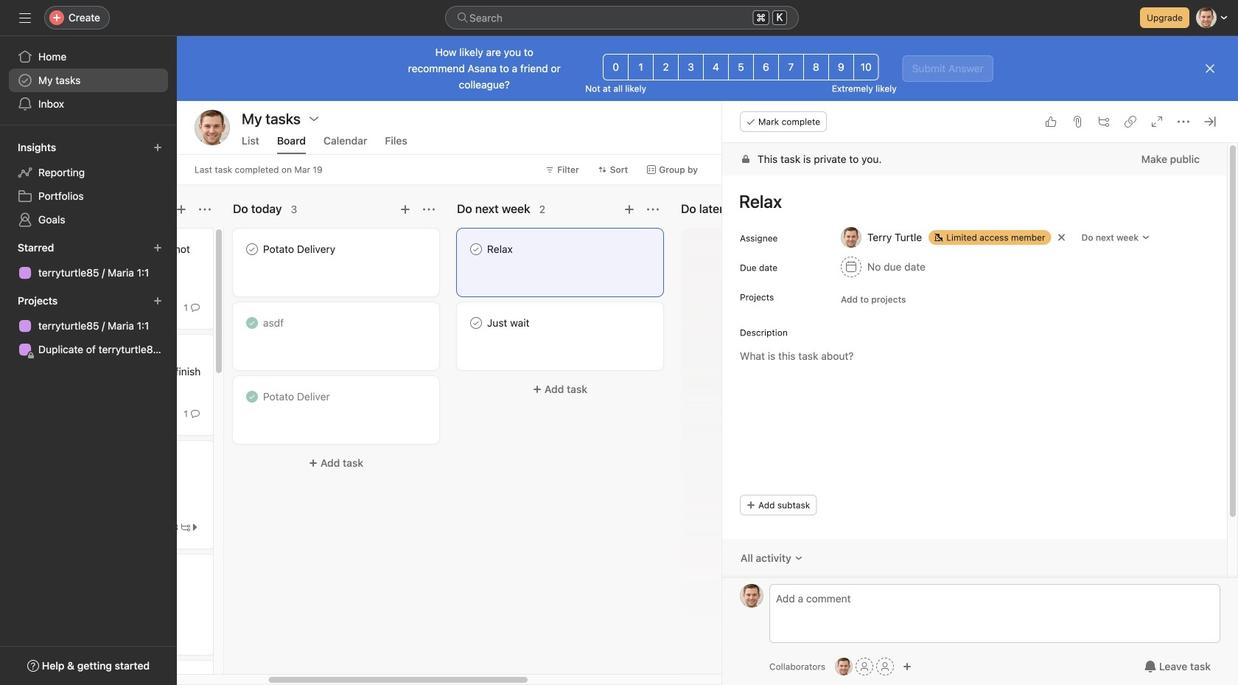 Task type: locate. For each thing, give the bounding box(es) containing it.
1 more section actions image from the left
[[423, 204, 435, 215]]

copy task link image
[[1125, 116, 1137, 128]]

None radio
[[603, 54, 629, 80], [678, 54, 704, 80], [729, 54, 754, 80], [754, 54, 779, 80], [804, 54, 829, 80], [854, 54, 879, 80], [603, 54, 629, 80], [678, 54, 704, 80], [729, 54, 754, 80], [754, 54, 779, 80], [804, 54, 829, 80], [854, 54, 879, 80]]

add or remove collaborators image
[[836, 658, 853, 675], [903, 662, 912, 671]]

show options image
[[308, 113, 320, 125]]

more section actions image
[[423, 204, 435, 215], [647, 204, 659, 215]]

0 horizontal spatial add task image
[[175, 204, 187, 215]]

2 more section actions image from the left
[[647, 204, 659, 215]]

0 vertical spatial completed checkbox
[[243, 314, 261, 332]]

add subtask image
[[1099, 116, 1110, 128]]

0 likes. click to like this task image
[[1046, 116, 1057, 128]]

Task Name text field
[[730, 184, 1210, 218]]

completed image
[[243, 388, 261, 406]]

full screen image
[[1152, 116, 1164, 128]]

1 horizontal spatial more section actions image
[[647, 204, 659, 215]]

1 vertical spatial completed checkbox
[[243, 388, 261, 406]]

attachments: add a file to this task, relax image
[[1072, 116, 1084, 128]]

new insights image
[[153, 143, 162, 152]]

None radio
[[628, 54, 654, 80], [653, 54, 679, 80], [704, 54, 729, 80], [779, 54, 804, 80], [829, 54, 854, 80], [628, 54, 654, 80], [653, 54, 679, 80], [704, 54, 729, 80], [779, 54, 804, 80], [829, 54, 854, 80]]

mark complete image for left mark complete checkbox
[[243, 240, 261, 258]]

1 vertical spatial mark complete image
[[467, 314, 485, 332]]

3 add task image from the left
[[624, 204, 636, 215]]

Mark complete checkbox
[[243, 240, 261, 258], [467, 314, 485, 332]]

0 horizontal spatial more section actions image
[[423, 204, 435, 215]]

1 horizontal spatial add task image
[[400, 204, 411, 215]]

add task image for mark complete option
[[624, 204, 636, 215]]

2 horizontal spatial add task image
[[624, 204, 636, 215]]

global element
[[0, 36, 177, 125]]

completed image
[[243, 314, 261, 332]]

more section actions image for left mark complete checkbox
[[423, 204, 435, 215]]

mark complete image
[[243, 240, 261, 258], [467, 314, 485, 332]]

add items to starred image
[[153, 243, 162, 252]]

1 add task image from the left
[[175, 204, 187, 215]]

2 add task image from the left
[[400, 204, 411, 215]]

0 vertical spatial mark complete checkbox
[[243, 240, 261, 258]]

add task image
[[175, 204, 187, 215], [400, 204, 411, 215], [624, 204, 636, 215]]

main content
[[723, 143, 1228, 644]]

Completed checkbox
[[243, 314, 261, 332], [243, 388, 261, 406]]

0 vertical spatial mark complete image
[[243, 240, 261, 258]]

1 horizontal spatial mark complete image
[[467, 314, 485, 332]]

None field
[[445, 6, 799, 29]]

option group
[[603, 54, 879, 80]]

0 horizontal spatial mark complete image
[[243, 240, 261, 258]]

0 horizontal spatial mark complete checkbox
[[243, 240, 261, 258]]

1 vertical spatial mark complete checkbox
[[467, 314, 485, 332]]



Task type: describe. For each thing, give the bounding box(es) containing it.
open user profile image
[[740, 584, 764, 608]]

mark complete image
[[467, 240, 485, 258]]

starred element
[[0, 234, 177, 288]]

mark complete image for the right mark complete checkbox
[[467, 314, 485, 332]]

1 horizontal spatial add or remove collaborators image
[[903, 662, 912, 671]]

1 comment image
[[191, 409, 200, 418]]

hide sidebar image
[[19, 12, 31, 24]]

new project or portfolio image
[[153, 296, 162, 305]]

0 horizontal spatial add or remove collaborators image
[[836, 658, 853, 675]]

relax dialog
[[723, 101, 1239, 685]]

add task image for left mark complete checkbox
[[400, 204, 411, 215]]

main content inside relax dialog
[[723, 143, 1228, 644]]

remove assignee image
[[1058, 233, 1067, 242]]

view profile settings image
[[195, 110, 230, 145]]

Mark complete checkbox
[[467, 240, 485, 258]]

more section actions image for mark complete option
[[647, 204, 659, 215]]

1 comment image
[[191, 303, 200, 312]]

more actions for this task image
[[1178, 116, 1190, 128]]

close details image
[[1205, 116, 1217, 128]]

2 completed checkbox from the top
[[243, 388, 261, 406]]

1 completed checkbox from the top
[[243, 314, 261, 332]]

1 horizontal spatial mark complete checkbox
[[467, 314, 485, 332]]

projects element
[[0, 288, 177, 364]]

more section actions image
[[199, 204, 211, 215]]

insights element
[[0, 134, 177, 234]]

Search tasks, projects, and more text field
[[445, 6, 799, 29]]

dismiss image
[[1205, 63, 1217, 74]]



Task type: vqa. For each thing, say whether or not it's contained in the screenshot.
3rd More Section Actions Icon from right
yes



